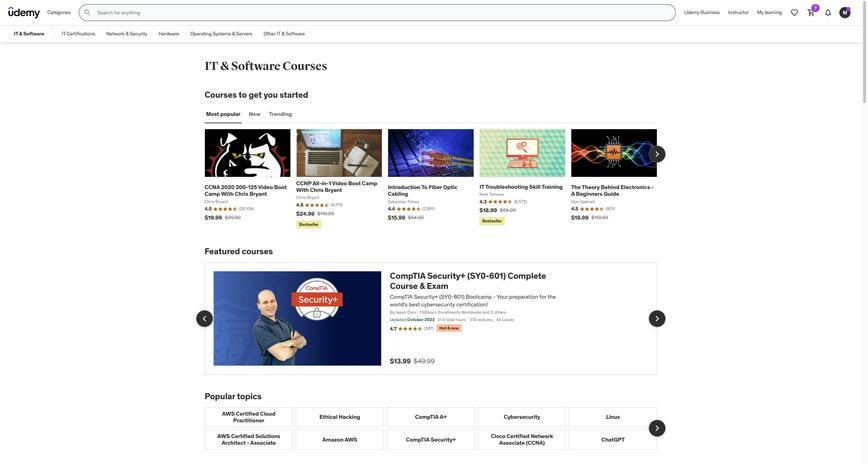 Task type: describe. For each thing, give the bounding box(es) containing it.
to
[[421, 184, 427, 191]]

it for it troubleshooting skill training
[[480, 183, 484, 190]]

troubleshooting
[[485, 183, 528, 190]]

& left security
[[126, 31, 129, 37]]

complete
[[508, 271, 546, 281]]

network & security
[[106, 31, 147, 37]]

the
[[548, 293, 556, 300]]

most popular button
[[205, 106, 242, 123]]

linux
[[606, 414, 620, 421]]

you
[[264, 89, 278, 100]]

$13.99
[[390, 357, 411, 365]]

udemy
[[684, 9, 699, 15]]

video for 125
[[258, 184, 273, 191]]

courses to get you started
[[205, 89, 308, 100]]

ccnp
[[296, 180, 312, 187]]

my
[[757, 9, 764, 15]]

hot
[[439, 326, 446, 331]]

1 vertical spatial (sy0-
[[439, 293, 454, 300]]

instructor link
[[724, 4, 753, 21]]

1 inside the ccnp all-in-1 video boot camp with chris bryant
[[329, 180, 331, 187]]

software for it & software courses
[[231, 59, 280, 74]]

chatgpt
[[602, 436, 625, 443]]

beginners
[[576, 190, 603, 197]]

popular
[[220, 110, 240, 117]]

certified for architect
[[231, 433, 254, 440]]

with for ccnp
[[296, 186, 309, 193]]

chris for 200-
[[235, 190, 248, 197]]

fiber
[[429, 184, 442, 191]]

m
[[843, 9, 847, 16]]

comptia security+
[[406, 436, 456, 443]]

operating
[[190, 31, 212, 37]]

network inside cisco certified network associate (ccna)
[[531, 433, 553, 440]]

aws certified cloud practitioner
[[222, 410, 275, 424]]

1 vertical spatial security+
[[414, 293, 438, 300]]

popular topics
[[205, 391, 262, 402]]

security+ for comptia security+
[[431, 436, 456, 443]]

hardware link
[[153, 26, 185, 42]]

it troubleshooting skill training link
[[480, 183, 563, 190]]

security
[[130, 31, 147, 37]]

274
[[470, 317, 477, 322]]

& right hot
[[447, 326, 450, 331]]

comptia a+
[[415, 414, 447, 421]]

$13.99 $49.99
[[390, 357, 435, 365]]

udemy business
[[684, 9, 720, 15]]

course
[[390, 281, 418, 291]]

total
[[446, 317, 454, 322]]

optic
[[443, 184, 457, 191]]

all levels
[[496, 317, 514, 322]]

my learning
[[757, 9, 782, 15]]

preparation
[[509, 293, 538, 300]]

featured
[[205, 246, 240, 257]]

all
[[496, 317, 501, 322]]

october
[[407, 317, 424, 322]]

m link
[[837, 4, 854, 21]]

operating systems & servers
[[190, 31, 252, 37]]

submit search image
[[84, 8, 92, 17]]

1 inside comptia security+ (sy0-601) complete course & exam comptia security+ (sy0-601) bootcamp - your preparation for the world's best cybersecurity certification! by jason dion • 1 million+ enrollments worldwide and 2 others
[[420, 310, 421, 315]]

it for it & software
[[14, 31, 18, 37]]

business
[[701, 9, 720, 15]]

my learning link
[[753, 4, 786, 21]]

for
[[540, 293, 546, 300]]

aws certified cloud practitioner link
[[205, 407, 293, 427]]

200-
[[236, 184, 248, 191]]

in-
[[322, 180, 329, 187]]

the
[[571, 184, 581, 191]]

0 vertical spatial 601)
[[489, 271, 506, 281]]

udemy image
[[8, 7, 40, 19]]

new
[[451, 326, 459, 331]]

theory
[[582, 184, 600, 191]]

it troubleshooting skill training
[[480, 183, 563, 190]]

associate inside aws certified solutions architect - associate
[[250, 439, 276, 446]]

shopping cart with 7 items image
[[807, 8, 816, 17]]

amazon aws link
[[296, 430, 384, 450]]

amazon
[[322, 436, 344, 443]]

software for it & software
[[23, 31, 44, 37]]

hours
[[456, 317, 466, 322]]

(ccna)
[[526, 439, 545, 446]]

it certifications
[[62, 31, 95, 37]]

bryant for 1
[[325, 186, 342, 193]]

new button
[[247, 106, 262, 123]]

- for the theory behind electronics - a beginners guide
[[651, 184, 654, 191]]

udemy business link
[[680, 4, 724, 21]]

others
[[494, 310, 506, 315]]

hardware
[[158, 31, 179, 37]]

2023
[[424, 317, 435, 322]]

million+
[[422, 310, 437, 315]]

and
[[483, 310, 490, 315]]

ethical hacking link
[[296, 407, 384, 427]]

updated
[[390, 317, 406, 322]]

introduction to fiber optic cabling
[[388, 184, 457, 197]]

2
[[491, 310, 493, 315]]

chris for in-
[[310, 186, 324, 193]]

1 horizontal spatial (sy0-
[[467, 271, 489, 281]]

comptia for comptia security+ (sy0-601) complete course & exam comptia security+ (sy0-601) bootcamp - your preparation for the world's best cybersecurity certification! by jason dion • 1 million+ enrollments worldwide and 2 others
[[390, 271, 425, 281]]

servers
[[236, 31, 252, 37]]

instructor
[[728, 9, 749, 15]]

& left servers
[[232, 31, 235, 37]]

operating systems & servers link
[[185, 26, 258, 42]]

aws inside amazon aws link
[[345, 436, 357, 443]]

updated october 2023
[[390, 317, 435, 322]]

exam
[[427, 281, 448, 291]]

introduction to fiber optic cabling link
[[388, 184, 457, 197]]

chatgpt link
[[569, 430, 657, 450]]

comptia security+ (sy0-601) complete course & exam comptia security+ (sy0-601) bootcamp - your preparation for the world's best cybersecurity certification! by jason dion • 1 million+ enrollments worldwide and 2 others
[[390, 271, 556, 315]]

0 vertical spatial courses
[[282, 59, 327, 74]]

skill
[[529, 183, 541, 190]]



Task type: locate. For each thing, give the bounding box(es) containing it.
network inside network & security link
[[106, 31, 125, 37]]

with
[[296, 186, 309, 193], [221, 190, 234, 197]]

certified for practitioner
[[236, 410, 259, 417]]

trending button
[[268, 106, 293, 123]]

comptia left a+
[[415, 414, 439, 421]]

comptia up best
[[390, 271, 425, 281]]

new
[[249, 110, 261, 117]]

certified down practitioner
[[231, 433, 254, 440]]

it right the arrow pointing to subcategory menu links 'image'
[[62, 31, 65, 37]]

2 next image from the top
[[652, 423, 663, 434]]

previous image
[[199, 313, 210, 324]]

aws for architect
[[217, 433, 230, 440]]

you have alerts image
[[847, 7, 851, 11]]

1 horizontal spatial associate
[[499, 439, 525, 446]]

courses up 'started'
[[282, 59, 327, 74]]

0 horizontal spatial with
[[221, 190, 234, 197]]

other it & software link
[[258, 26, 311, 42]]

bootcamp
[[466, 293, 492, 300]]

0 horizontal spatial courses
[[205, 89, 237, 100]]

certified down topics
[[236, 410, 259, 417]]

with inside ccna 2020 200-125 video boot camp with chris bryant
[[221, 190, 234, 197]]

(287)
[[424, 326, 434, 331]]

solutions
[[255, 433, 280, 440]]

it inside carousel element
[[480, 183, 484, 190]]

boot inside the ccnp all-in-1 video boot camp with chris bryant
[[348, 180, 361, 187]]

bryant
[[325, 186, 342, 193], [250, 190, 267, 197]]

(sy0- up 'cybersecurity'
[[439, 293, 454, 300]]

1 horizontal spatial 601)
[[489, 271, 506, 281]]

boot left ccnp
[[274, 184, 287, 191]]

1 right •
[[420, 310, 421, 315]]

certified inside the aws certified cloud practitioner
[[236, 410, 259, 417]]

2 associate from the left
[[499, 439, 525, 446]]

security+ for comptia security+ (sy0-601) complete course & exam comptia security+ (sy0-601) bootcamp - your preparation for the world's best cybersecurity certification! by jason dion • 1 million+ enrollments worldwide and 2 others
[[427, 271, 465, 281]]

to
[[239, 89, 247, 100]]

with for ccna
[[221, 190, 234, 197]]

1 horizontal spatial camp
[[362, 180, 377, 187]]

it down operating systems & servers link at the left of page
[[205, 59, 218, 74]]

1 horizontal spatial with
[[296, 186, 309, 193]]

all-
[[313, 180, 322, 187]]

ccna
[[205, 184, 220, 191]]

by
[[390, 310, 395, 315]]

0 horizontal spatial (sy0-
[[439, 293, 454, 300]]

2 horizontal spatial -
[[651, 184, 654, 191]]

aws right the 'amazon'
[[345, 436, 357, 443]]

0 horizontal spatial -
[[247, 439, 249, 446]]

aws inside the aws certified cloud practitioner
[[222, 410, 235, 417]]

chris
[[310, 186, 324, 193], [235, 190, 248, 197]]

comptia for comptia a+
[[415, 414, 439, 421]]

0 horizontal spatial video
[[258, 184, 273, 191]]

ethical
[[319, 414, 338, 421]]

1
[[329, 180, 331, 187], [420, 310, 421, 315]]

video
[[332, 180, 347, 187], [258, 184, 273, 191]]

your
[[497, 293, 508, 300]]

1 vertical spatial camp
[[205, 190, 220, 197]]

0 horizontal spatial camp
[[205, 190, 220, 197]]

& down udemy image
[[19, 31, 22, 37]]

with inside the ccnp all-in-1 video boot camp with chris bryant
[[296, 186, 309, 193]]

it for it certifications
[[62, 31, 65, 37]]

carousel element containing ccnp all-in-1 video boot camp with chris bryant
[[205, 129, 666, 230]]

ccna 2020 200-125 video boot camp with chris bryant
[[205, 184, 287, 197]]

(sy0- up bootcamp on the right
[[467, 271, 489, 281]]

1 vertical spatial courses
[[205, 89, 237, 100]]

arrow pointing to subcategory menu links image
[[50, 26, 56, 42]]

most
[[206, 110, 219, 117]]

comptia for comptia security+
[[406, 436, 430, 443]]

- inside the theory behind electronics - a beginners guide
[[651, 184, 654, 191]]

1 horizontal spatial network
[[531, 433, 553, 440]]

0 horizontal spatial network
[[106, 31, 125, 37]]

camp inside the ccnp all-in-1 video boot camp with chris bryant
[[362, 180, 377, 187]]

chris inside ccna 2020 200-125 video boot camp with chris bryant
[[235, 190, 248, 197]]

boot for ccna 2020 200-125 video boot camp with chris bryant
[[274, 184, 287, 191]]

0 vertical spatial (sy0-
[[467, 271, 489, 281]]

next image
[[652, 313, 663, 324], [652, 423, 663, 434]]

levels
[[502, 317, 514, 322]]

security+ up 'cybersecurity'
[[427, 271, 465, 281]]

boot right in-
[[348, 180, 361, 187]]

0 horizontal spatial software
[[23, 31, 44, 37]]

2 vertical spatial security+
[[431, 436, 456, 443]]

network left security
[[106, 31, 125, 37]]

worldwide
[[462, 310, 482, 315]]

601)
[[489, 271, 506, 281], [454, 293, 465, 300]]

comptia up world's
[[390, 293, 413, 300]]

carousel element for popular topics
[[205, 407, 666, 450]]

0 horizontal spatial associate
[[250, 439, 276, 446]]

it right other
[[277, 31, 281, 37]]

1 vertical spatial next image
[[652, 423, 663, 434]]

systems
[[213, 31, 231, 37]]

security+
[[427, 271, 465, 281], [414, 293, 438, 300], [431, 436, 456, 443]]

1 associate from the left
[[250, 439, 276, 446]]

1 horizontal spatial bryant
[[325, 186, 342, 193]]

courses
[[282, 59, 327, 74], [205, 89, 237, 100]]

7 link
[[803, 4, 820, 21]]

carousel element for featured courses
[[196, 262, 666, 375]]

camp left introduction
[[362, 180, 377, 187]]

it left troubleshooting
[[480, 183, 484, 190]]

aws inside aws certified solutions architect - associate
[[217, 433, 230, 440]]

aws for practitioner
[[222, 410, 235, 417]]

0 vertical spatial network
[[106, 31, 125, 37]]

ccna 2020 200-125 video boot camp with chris bryant link
[[205, 184, 287, 197]]

0 horizontal spatial 1
[[329, 180, 331, 187]]

1 horizontal spatial software
[[231, 59, 280, 74]]

camp inside ccna 2020 200-125 video boot camp with chris bryant
[[205, 190, 220, 197]]

bryant right 200-
[[250, 190, 267, 197]]

boot for ccnp all-in-1 video boot camp with chris bryant
[[348, 180, 361, 187]]

linux link
[[569, 407, 657, 427]]

it down udemy image
[[14, 31, 18, 37]]

2 horizontal spatial software
[[286, 31, 305, 37]]

learning
[[765, 9, 782, 15]]

notifications image
[[824, 8, 832, 17]]

the theory behind electronics - a beginners guide
[[571, 184, 654, 197]]

with left 200-
[[221, 190, 234, 197]]

ccnp all-in-1 video boot camp with chris bryant
[[296, 180, 377, 193]]

certified
[[236, 410, 259, 417], [231, 433, 254, 440], [507, 433, 530, 440]]

aws down "aws certified cloud practitioner" link
[[217, 433, 230, 440]]

it certifications link
[[56, 26, 101, 42]]

21.5 total hours
[[438, 317, 466, 322]]

electronics
[[621, 184, 650, 191]]

categories button
[[43, 4, 75, 21]]

the theory behind electronics - a beginners guide link
[[571, 184, 654, 197]]

it for it & software courses
[[205, 59, 218, 74]]

software right other
[[286, 31, 305, 37]]

- inside comptia security+ (sy0-601) complete course & exam comptia security+ (sy0-601) bootcamp - your preparation for the world's best cybersecurity certification! by jason dion • 1 million+ enrollments worldwide and 2 others
[[493, 293, 496, 300]]

& right other
[[282, 31, 285, 37]]

2 vertical spatial carousel element
[[205, 407, 666, 450]]

software left the arrow pointing to subcategory menu links 'image'
[[23, 31, 44, 37]]

- inside aws certified solutions architect - associate
[[247, 439, 249, 446]]

cisco certified network associate (ccna) link
[[478, 430, 566, 450]]

1 next image from the top
[[652, 313, 663, 324]]

1 horizontal spatial chris
[[310, 186, 324, 193]]

Search for anything text field
[[96, 7, 667, 19]]

0 horizontal spatial chris
[[235, 190, 248, 197]]

video inside ccna 2020 200-125 video boot camp with chris bryant
[[258, 184, 273, 191]]

world's
[[390, 301, 408, 308]]

started
[[280, 89, 308, 100]]

aws certified solutions architect - associate link
[[205, 430, 293, 450]]

cybersecurity
[[421, 301, 455, 308]]

video right in-
[[332, 180, 347, 187]]

& down operating systems & servers link at the left of page
[[220, 59, 229, 74]]

1 vertical spatial carousel element
[[196, 262, 666, 375]]

ccnp all-in-1 video boot camp with chris bryant link
[[296, 180, 377, 193]]

most popular
[[206, 110, 240, 117]]

with left all- at top
[[296, 186, 309, 193]]

jason
[[396, 310, 406, 315]]

wishlist image
[[790, 8, 799, 17]]

associate inside cisco certified network associate (ccna)
[[499, 439, 525, 446]]

- right architect
[[247, 439, 249, 446]]

associate left (ccna)
[[499, 439, 525, 446]]

274 lectures
[[470, 317, 493, 322]]

it & software link
[[8, 26, 50, 42]]

network down cybersecurity link at the right of page
[[531, 433, 553, 440]]

trending
[[269, 110, 292, 117]]

carousel element
[[205, 129, 666, 230], [196, 262, 666, 375], [205, 407, 666, 450]]

1 horizontal spatial -
[[493, 293, 496, 300]]

certified inside cisco certified network associate (ccna)
[[507, 433, 530, 440]]

bryant for 125
[[250, 190, 267, 197]]

1 vertical spatial network
[[531, 433, 553, 440]]

video for 1
[[332, 180, 347, 187]]

security+ up best
[[414, 293, 438, 300]]

2 vertical spatial -
[[247, 439, 249, 446]]

1 horizontal spatial video
[[332, 180, 347, 187]]

0 vertical spatial 1
[[329, 180, 331, 187]]

courses
[[242, 246, 273, 257]]

& inside comptia security+ (sy0-601) complete course & exam comptia security+ (sy0-601) bootcamp - your preparation for the world's best cybersecurity certification! by jason dion • 1 million+ enrollments worldwide and 2 others
[[420, 281, 425, 291]]

associate down practitioner
[[250, 439, 276, 446]]

practitioner
[[233, 417, 264, 424]]

camp left 2020
[[205, 190, 220, 197]]

cloud
[[260, 410, 275, 417]]

1 right all- at top
[[329, 180, 331, 187]]

certified down cybersecurity link at the right of page
[[507, 433, 530, 440]]

aws certified solutions architect - associate
[[217, 433, 280, 446]]

aws down popular topics
[[222, 410, 235, 417]]

0 vertical spatial security+
[[427, 271, 465, 281]]

&
[[19, 31, 22, 37], [126, 31, 129, 37], [232, 31, 235, 37], [282, 31, 285, 37], [220, 59, 229, 74], [420, 281, 425, 291], [447, 326, 450, 331]]

- left your
[[493, 293, 496, 300]]

- for aws certified solutions architect - associate
[[247, 439, 249, 446]]

amazon aws
[[322, 436, 357, 443]]

& left exam
[[420, 281, 425, 291]]

certifications
[[67, 31, 95, 37]]

security+ down a+
[[431, 436, 456, 443]]

0 horizontal spatial boot
[[274, 184, 287, 191]]

camp for ccnp all-in-1 video boot camp with chris bryant
[[362, 180, 377, 187]]

601) up certification!
[[454, 293, 465, 300]]

it & software courses
[[205, 59, 327, 74]]

1 horizontal spatial boot
[[348, 180, 361, 187]]

a+
[[440, 414, 447, 421]]

0 vertical spatial -
[[651, 184, 654, 191]]

carousel element containing comptia security+ (sy0-601) complete course & exam
[[196, 262, 666, 375]]

boot inside ccna 2020 200-125 video boot camp with chris bryant
[[274, 184, 287, 191]]

1 horizontal spatial 1
[[420, 310, 421, 315]]

0 vertical spatial camp
[[362, 180, 377, 187]]

certified inside aws certified solutions architect - associate
[[231, 433, 254, 440]]

1 horizontal spatial courses
[[282, 59, 327, 74]]

cybersecurity
[[504, 414, 540, 421]]

cabling
[[388, 190, 408, 197]]

video right 125
[[258, 184, 273, 191]]

1 vertical spatial 1
[[420, 310, 421, 315]]

comptia down "comptia a+" link
[[406, 436, 430, 443]]

software up get
[[231, 59, 280, 74]]

next image
[[652, 149, 663, 160]]

0 vertical spatial carousel element
[[205, 129, 666, 230]]

carousel element containing aws certified cloud practitioner
[[205, 407, 666, 450]]

camp for ccna 2020 200-125 video boot camp with chris bryant
[[205, 190, 220, 197]]

certified for associate
[[507, 433, 530, 440]]

chris inside the ccnp all-in-1 video boot camp with chris bryant
[[310, 186, 324, 193]]

bryant right all- at top
[[325, 186, 342, 193]]

1 vertical spatial 601)
[[454, 293, 465, 300]]

0 vertical spatial next image
[[652, 313, 663, 324]]

601) up your
[[489, 271, 506, 281]]

bryant inside the ccnp all-in-1 video boot camp with chris bryant
[[325, 186, 342, 193]]

courses up the most popular at the top left of page
[[205, 89, 237, 100]]

21.5
[[438, 317, 445, 322]]

software
[[23, 31, 44, 37], [286, 31, 305, 37], [231, 59, 280, 74]]

1 vertical spatial -
[[493, 293, 496, 300]]

comptia security+ link
[[387, 430, 475, 450]]

0 horizontal spatial bryant
[[250, 190, 267, 197]]

- right the electronics
[[651, 184, 654, 191]]

0 horizontal spatial 601)
[[454, 293, 465, 300]]

cisco certified network associate (ccna)
[[491, 433, 553, 446]]

4.7
[[390, 326, 397, 332]]

bryant inside ccna 2020 200-125 video boot camp with chris bryant
[[250, 190, 267, 197]]

best
[[409, 301, 420, 308]]

video inside the ccnp all-in-1 video boot camp with chris bryant
[[332, 180, 347, 187]]

comptia a+ link
[[387, 407, 475, 427]]



Task type: vqa. For each thing, say whether or not it's contained in the screenshot.
Carousel element containing CompTIA Security+ (SY0-601) Complete Course & Exam
yes



